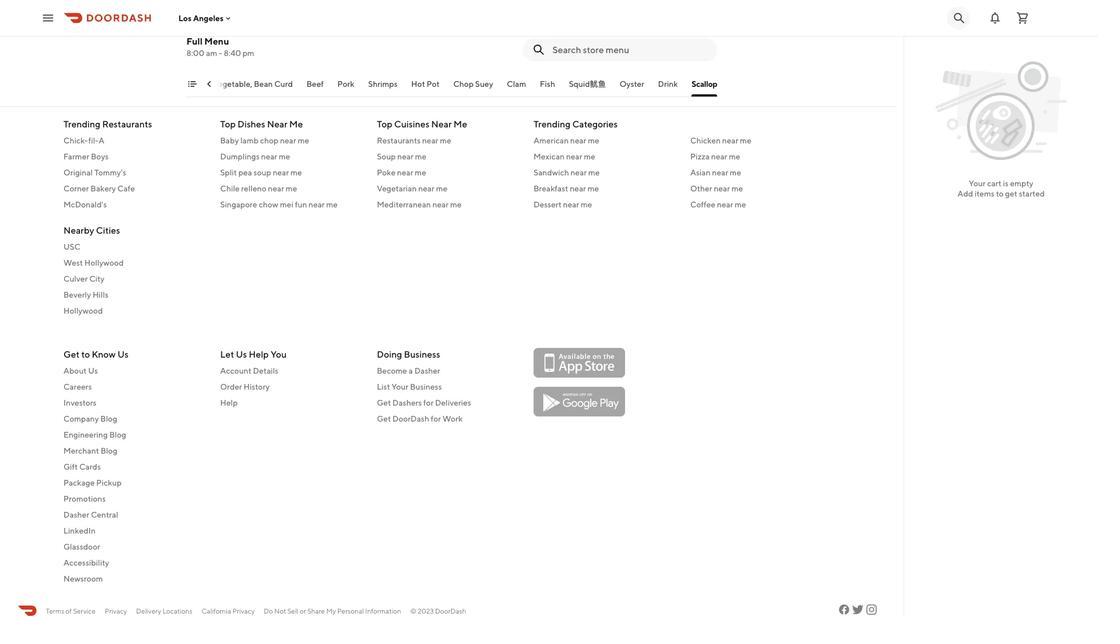 Task type: locate. For each thing, give the bounding box(es) containing it.
hot pot
[[411, 80, 440, 89]]

beverly
[[64, 290, 91, 300]]

1 horizontal spatial near
[[432, 119, 452, 130]]

me down "mexican near me" link
[[589, 168, 600, 177]]

me for dumplings near me
[[279, 152, 290, 161]]

me up 'restaurants near me' link
[[454, 119, 467, 130]]

company blog
[[64, 415, 117, 424]]

Item Search search field
[[553, 44, 708, 56]]

doordash
[[393, 415, 429, 424], [435, 608, 466, 616]]

corner bakery cafe
[[64, 184, 135, 193]]

1 vertical spatial get
[[377, 399, 391, 408]]

business up 'a'
[[404, 350, 440, 360]]

prices left on
[[369, 41, 389, 49]]

me down restaurants near me
[[415, 152, 427, 161]]

restaurants up soup near me
[[377, 136, 421, 145]]

me up pizza near me link
[[740, 136, 752, 145]]

your up items
[[969, 179, 986, 188]]

deliveries
[[435, 399, 471, 408]]

differ
[[413, 59, 431, 67]]

near down trending categories
[[571, 136, 587, 145]]

1 vertical spatial merchant
[[64, 447, 99, 456]]

me down other near me link
[[735, 200, 747, 209]]

me up dumplings near me 'link'
[[298, 136, 309, 145]]

me down dumplings near me 'link'
[[291, 168, 302, 177]]

you
[[271, 350, 287, 360]]

me down chicken near me
[[729, 152, 741, 161]]

get for get to know us
[[64, 350, 80, 360]]

near down chop
[[261, 152, 277, 161]]

promotions link
[[64, 494, 207, 506]]

your right list
[[392, 383, 409, 392]]

promotions
[[64, 495, 106, 504]]

fil-
[[88, 136, 99, 145]]

0 vertical spatial blog
[[100, 415, 117, 424]]

dasher inside dasher central "link"
[[64, 511, 89, 520]]

near up poke near me
[[398, 152, 414, 161]]

1 vertical spatial to
[[81, 350, 90, 360]]

corner
[[64, 184, 89, 193]]

sell
[[288, 608, 299, 616]]

singapore
[[220, 200, 257, 209]]

work
[[443, 415, 463, 424]]

mediterranean near me link
[[377, 199, 520, 211]]

los
[[179, 13, 192, 23]]

near up 'restaurants near me' link
[[432, 119, 452, 130]]

1 vertical spatial for
[[431, 415, 441, 424]]

2 horizontal spatial us
[[236, 350, 247, 360]]

service
[[73, 608, 96, 616]]

culver city
[[64, 274, 105, 284]]

linkedin
[[64, 527, 96, 536]]

top left cuisines
[[377, 119, 393, 130]]

for up get doordash for work
[[424, 399, 434, 408]]

0 horizontal spatial restaurants
[[102, 119, 152, 130]]

near for breakfast near me
[[570, 184, 586, 193]]

menu
[[413, 41, 431, 49]]

doordash right 2023 on the bottom of page
[[435, 608, 466, 616]]

glassdoor link
[[64, 542, 207, 554]]

gift
[[64, 463, 78, 472]]

0 horizontal spatial merchant
[[64, 447, 99, 456]]

.
[[534, 41, 535, 49]]

0 vertical spatial help
[[249, 350, 269, 360]]

notification bell image
[[989, 11, 1003, 25]]

terms
[[46, 608, 64, 616]]

for for dashers
[[424, 399, 434, 408]]

beef
[[307, 80, 324, 89]]

me down categories
[[588, 136, 600, 145]]

am
[[206, 49, 217, 58]]

1 vertical spatial doordash
[[435, 608, 466, 616]]

near up other near me
[[712, 168, 729, 177]]

trending for trending categories
[[534, 119, 571, 130]]

me for vegetarian near me
[[436, 184, 448, 193]]

split pea soup near me
[[220, 168, 302, 177]]

drink button
[[658, 79, 678, 97]]

me for chicken near me
[[740, 136, 752, 145]]

near up coffee near me
[[714, 184, 730, 193]]

near up sandwich near me
[[566, 152, 583, 161]]

get doordash for work
[[377, 415, 463, 424]]

prices left "may"
[[377, 59, 397, 67]]

0 vertical spatial delivery
[[462, 59, 488, 67]]

american near me link
[[534, 135, 677, 146]]

me for dessert near me
[[581, 200, 592, 209]]

0 horizontal spatial dasher
[[64, 511, 89, 520]]

0 vertical spatial dasher
[[415, 367, 440, 376]]

1 privacy from the left
[[105, 608, 127, 616]]

us right know
[[118, 350, 129, 360]]

blog down company blog link
[[109, 431, 126, 440]]

1 vertical spatial restaurants
[[377, 136, 421, 145]]

merchant up gift cards
[[64, 447, 99, 456]]

me down baby lamb chop near me 'link'
[[279, 152, 290, 161]]

near for poke near me
[[397, 168, 413, 177]]

list your business link
[[377, 382, 520, 393]]

business
[[404, 350, 440, 360], [410, 383, 442, 392]]

tommy's
[[94, 168, 126, 177]]

me for breakfast near me
[[588, 184, 599, 193]]

directly
[[455, 41, 480, 49]]

1 vertical spatial dasher
[[64, 511, 89, 520]]

blog down engineering blog
[[101, 447, 118, 456]]

2 top from the left
[[377, 119, 393, 130]]

1 trending from the left
[[64, 119, 100, 130]]

us down get to know us
[[88, 367, 98, 376]]

oyster button
[[620, 79, 645, 97]]

me right "fun"
[[326, 200, 338, 209]]

1 horizontal spatial merchant
[[502, 41, 534, 49]]

for for doordash
[[431, 415, 441, 424]]

asian near me link
[[691, 167, 834, 179]]

0 horizontal spatial top
[[220, 119, 236, 130]]

near for pizza near me
[[712, 152, 728, 161]]

me for top dishes near me
[[289, 119, 303, 130]]

curd
[[274, 80, 293, 89]]

1 horizontal spatial restaurants
[[377, 136, 421, 145]]

drink
[[658, 80, 678, 89]]

delivery down directly
[[462, 59, 488, 67]]

delivery locations
[[136, 608, 193, 616]]

0 horizontal spatial me
[[289, 119, 303, 130]]

2 vertical spatial blog
[[101, 447, 118, 456]]

me down the sandwich near me 'link'
[[588, 184, 599, 193]]

chop suey
[[454, 80, 493, 89]]

vegetarian near me link
[[377, 183, 520, 195]]

doordash down dashers
[[393, 415, 429, 424]]

1 horizontal spatial delivery
[[462, 59, 488, 67]]

1 horizontal spatial me
[[454, 119, 467, 130]]

relleno
[[241, 184, 267, 193]]

0 horizontal spatial doordash
[[393, 415, 429, 424]]

top up baby
[[220, 119, 236, 130]]

near for coffee near me
[[717, 200, 734, 209]]

vegetarian near me
[[377, 184, 448, 193]]

near for restaurants near me
[[422, 136, 439, 145]]

1 horizontal spatial us
[[118, 350, 129, 360]]

me up baby lamb chop near me 'link'
[[289, 119, 303, 130]]

for
[[424, 399, 434, 408], [431, 415, 441, 424]]

1 vertical spatial help
[[220, 399, 238, 408]]

1 horizontal spatial to
[[997, 189, 1004, 199]]

near for mediterranean near me
[[433, 200, 449, 209]]

1 horizontal spatial top
[[377, 119, 393, 130]]

0 horizontal spatial to
[[81, 350, 90, 360]]

dishes
[[238, 119, 265, 130]]

singapore chow mei fun near me
[[220, 200, 338, 209]]

top dishes near me
[[220, 119, 303, 130]]

1 horizontal spatial trending
[[534, 119, 571, 130]]

pork
[[338, 80, 355, 89]]

chop suey button
[[454, 79, 493, 97]]

me up soup near me link
[[440, 136, 452, 145]]

privacy left do
[[233, 608, 255, 616]]

near down vegetarian near me link
[[433, 200, 449, 209]]

trending up chick-fil-a
[[64, 119, 100, 130]]

beverly hills
[[64, 290, 108, 300]]

scallop
[[692, 80, 718, 89]]

2 near from the left
[[432, 119, 452, 130]]

trending up american
[[534, 119, 571, 130]]

near for dishes
[[267, 119, 288, 130]]

dasher
[[415, 367, 440, 376], [64, 511, 89, 520]]

chick-fil-a link
[[64, 135, 207, 146]]

0 horizontal spatial near
[[267, 119, 288, 130]]

1 horizontal spatial dasher
[[415, 367, 440, 376]]

near up pizza near me at the right of page
[[723, 136, 739, 145]]

restaurants
[[102, 119, 152, 130], [377, 136, 421, 145]]

is
[[1004, 179, 1009, 188]]

top for top dishes near me
[[220, 119, 236, 130]]

me
[[289, 119, 303, 130], [454, 119, 467, 130]]

0 vertical spatial get
[[64, 350, 80, 360]]

chicken near me
[[691, 136, 752, 145]]

help down order
[[220, 399, 238, 408]]

become a dasher
[[377, 367, 440, 376]]

doordash on facebook image
[[838, 604, 851, 618]]

1 horizontal spatial your
[[969, 179, 986, 188]]

hills
[[93, 290, 108, 300]]

or
[[300, 608, 306, 616]]

1 horizontal spatial privacy
[[233, 608, 255, 616]]

near down soup near me
[[397, 168, 413, 177]]

blog for merchant blog
[[101, 447, 118, 456]]

me down breakfast near me link
[[581, 200, 592, 209]]

restaurants up chick-fil-a link
[[102, 119, 152, 130]]

dasher right 'a'
[[415, 367, 440, 376]]

trending for trending restaurants
[[64, 119, 100, 130]]

dasher central
[[64, 511, 118, 520]]

order history
[[220, 383, 270, 392]]

1 vertical spatial prices
[[377, 59, 397, 67]]

hollywood up the city
[[84, 258, 124, 268]]

near down breakfast near me
[[563, 200, 580, 209]]

8:40
[[224, 49, 241, 58]]

1 near from the left
[[267, 119, 288, 130]]

delivery left locations
[[136, 608, 161, 616]]

vegetable,
[[213, 80, 252, 89]]

dessert near me
[[534, 200, 592, 209]]

0 vertical spatial your
[[969, 179, 986, 188]]

american
[[534, 136, 569, 145]]

business up get dashers for deliveries
[[410, 383, 442, 392]]

get to know us
[[64, 350, 129, 360]]

1 horizontal spatial doordash
[[435, 608, 466, 616]]

2 me from the left
[[454, 119, 467, 130]]

0 vertical spatial to
[[997, 189, 1004, 199]]

near down other near me
[[717, 200, 734, 209]]

hollywood
[[84, 258, 124, 268], [64, 306, 103, 316]]

poke near me
[[377, 168, 426, 177]]

0 vertical spatial for
[[424, 399, 434, 408]]

top for top cuisines near me
[[377, 119, 393, 130]]

help up details at the bottom of page
[[249, 350, 269, 360]]

prices for prices on this menu are set directly by the merchant .
[[369, 41, 389, 49]]

investors link
[[64, 398, 207, 409]]

1 vertical spatial blog
[[109, 431, 126, 440]]

me for poke near me
[[415, 168, 426, 177]]

me for pizza near me
[[729, 152, 741, 161]]

soup
[[377, 152, 396, 161]]

prices for prices may differ between delivery and pickup.
[[377, 59, 397, 67]]

near up breakfast near me
[[571, 168, 587, 177]]

mediterranean
[[377, 200, 431, 209]]

me down vegetarian near me link
[[450, 200, 462, 209]]

me down poke near me link
[[436, 184, 448, 193]]

dasher up linkedin
[[64, 511, 89, 520]]

near down sandwich near me
[[570, 184, 586, 193]]

0 vertical spatial doordash
[[393, 415, 429, 424]]

1 vertical spatial delivery
[[136, 608, 161, 616]]

original
[[64, 168, 93, 177]]

me down the american near me link
[[584, 152, 596, 161]]

get dashers for deliveries
[[377, 399, 471, 408]]

0 vertical spatial prices
[[369, 41, 389, 49]]

breakfast near me
[[534, 184, 599, 193]]

to left get
[[997, 189, 1004, 199]]

0 horizontal spatial us
[[88, 367, 98, 376]]

engineering blog link
[[64, 430, 207, 441]]

0 horizontal spatial trending
[[64, 119, 100, 130]]

hollywood down beverly hills
[[64, 306, 103, 316]]

about us
[[64, 367, 98, 376]]

near down chicken near me
[[712, 152, 728, 161]]

merchant up pickup.
[[502, 41, 534, 49]]

asian
[[691, 168, 711, 177]]

blog for company blog
[[100, 415, 117, 424]]

us right let
[[236, 350, 247, 360]]

about us link
[[64, 366, 207, 377]]

singapore chow mei fun near me link
[[220, 199, 363, 211]]

2 vertical spatial get
[[377, 415, 391, 424]]

soup near me
[[377, 152, 427, 161]]

© 2023 doordash
[[411, 608, 466, 616]]

0 horizontal spatial privacy
[[105, 608, 127, 616]]

1 me from the left
[[289, 119, 303, 130]]

blog for engineering blog
[[109, 431, 126, 440]]

me for mediterranean near me
[[450, 200, 462, 209]]

near up chop
[[267, 119, 288, 130]]

1 top from the left
[[220, 119, 236, 130]]

engineering
[[64, 431, 108, 440]]

on
[[390, 41, 398, 49]]

to up about us
[[81, 350, 90, 360]]

blog up engineering blog
[[100, 415, 117, 424]]

me up coffee near me
[[732, 184, 743, 193]]

0 vertical spatial merchant
[[502, 41, 534, 49]]

delivery locations link
[[136, 607, 193, 617]]

near down top cuisines near me
[[422, 136, 439, 145]]

2 trending from the left
[[534, 119, 571, 130]]

to inside the your cart is empty add items to get started
[[997, 189, 1004, 199]]

show menu categories image
[[188, 80, 197, 89]]

categories
[[573, 119, 618, 130]]

for left work
[[431, 415, 441, 424]]

of
[[66, 608, 72, 616]]

0 vertical spatial business
[[404, 350, 440, 360]]

me for mexican near me
[[584, 152, 596, 161]]

me up vegetarian near me on the top left of the page
[[415, 168, 426, 177]]

sandwich
[[534, 168, 569, 177]]

0 horizontal spatial your
[[392, 383, 409, 392]]

me up other near me
[[730, 168, 742, 177]]

privacy right the service
[[105, 608, 127, 616]]

near up mediterranean near me
[[419, 184, 435, 193]]

us for let us help you
[[236, 350, 247, 360]]

angeles
[[193, 13, 224, 23]]



Task type: vqa. For each thing, say whether or not it's contained in the screenshot.
'Popular'
no



Task type: describe. For each thing, give the bounding box(es) containing it.
me down split pea soup near me link
[[286, 184, 297, 193]]

let
[[220, 350, 234, 360]]

nearby cities
[[64, 225, 120, 236]]

west
[[64, 258, 83, 268]]

1 horizontal spatial help
[[249, 350, 269, 360]]

a
[[99, 136, 104, 145]]

fun
[[295, 200, 307, 209]]

full menu 8:00 am - 8:40 pm
[[187, 36, 254, 58]]

1 vertical spatial business
[[410, 383, 442, 392]]

near up dumplings near me 'link'
[[280, 136, 296, 145]]

baby lamb chop near me
[[220, 136, 309, 145]]

me for sandwich near me
[[589, 168, 600, 177]]

california privacy link
[[202, 607, 255, 617]]

farmer boys link
[[64, 151, 207, 163]]

let us help you
[[220, 350, 287, 360]]

near for other near me
[[714, 184, 730, 193]]

near for dessert near me
[[563, 200, 580, 209]]

doordash on instagram image
[[865, 604, 879, 618]]

your inside the your cart is empty add items to get started
[[969, 179, 986, 188]]

do not sell or share my personal information link
[[264, 607, 401, 617]]

0 vertical spatial restaurants
[[102, 119, 152, 130]]

do
[[264, 608, 273, 616]]

chile
[[220, 184, 240, 193]]

west hollywood link
[[64, 257, 207, 269]]

1 vertical spatial your
[[392, 383, 409, 392]]

pizza
[[691, 152, 710, 161]]

near for cuisines
[[432, 119, 452, 130]]

details
[[253, 367, 279, 376]]

merchant blog
[[64, 447, 118, 456]]

west hollywood
[[64, 258, 124, 268]]

us for about us
[[88, 367, 98, 376]]

2 privacy from the left
[[233, 608, 255, 616]]

list
[[377, 383, 390, 392]]

dumplings near me link
[[220, 151, 363, 163]]

account
[[220, 367, 252, 376]]

near up singapore chow mei fun near me
[[268, 184, 284, 193]]

chick-
[[64, 136, 88, 145]]

coffee near me
[[691, 200, 747, 209]]

history
[[244, 383, 270, 392]]

original tommy's
[[64, 168, 126, 177]]

pea
[[239, 168, 252, 177]]

usc
[[64, 242, 81, 252]]

baby lamb chop near me link
[[220, 135, 363, 146]]

0 vertical spatial hollywood
[[84, 258, 124, 268]]

open menu image
[[41, 11, 55, 25]]

pork button
[[338, 79, 355, 97]]

cities
[[96, 225, 120, 236]]

near for dumplings near me
[[261, 152, 277, 161]]

company blog link
[[64, 414, 207, 425]]

doordash on twitter image
[[851, 604, 865, 618]]

account details
[[220, 367, 279, 376]]

scroll menu navigation left image
[[205, 80, 214, 89]]

between
[[432, 59, 460, 67]]

poke near me link
[[377, 167, 520, 179]]

near for chicken near me
[[723, 136, 739, 145]]

near right soup at top left
[[273, 168, 289, 177]]

pot
[[427, 80, 440, 89]]

near for vegetarian near me
[[419, 184, 435, 193]]

lamb
[[241, 136, 259, 145]]

by
[[481, 41, 489, 49]]

careers
[[64, 383, 92, 392]]

list your business
[[377, 383, 442, 392]]

0 horizontal spatial help
[[220, 399, 238, 408]]

get for get doordash for work
[[377, 415, 391, 424]]

cart
[[988, 179, 1002, 188]]

package pickup link
[[64, 478, 207, 490]]

chicken near me link
[[691, 135, 834, 146]]

pickup
[[96, 479, 122, 488]]

near right "fun"
[[309, 200, 325, 209]]

0 horizontal spatial delivery
[[136, 608, 161, 616]]

near for soup near me
[[398, 152, 414, 161]]

breakfast
[[534, 184, 569, 193]]

nearby
[[64, 225, 94, 236]]

mexican near me
[[534, 152, 596, 161]]

0 items, open order cart image
[[1016, 11, 1030, 25]]

full
[[187, 36, 203, 47]]

chicken
[[691, 136, 721, 145]]

me for soup near me
[[415, 152, 427, 161]]

started
[[1020, 189, 1045, 199]]

near for asian near me
[[712, 168, 729, 177]]

squid鱿鱼
[[569, 80, 606, 89]]

menu
[[204, 36, 229, 47]]

company
[[64, 415, 99, 424]]

near for american near me
[[571, 136, 587, 145]]

fish
[[540, 80, 555, 89]]

clam
[[507, 80, 526, 89]]

squid鱿鱼 button
[[569, 79, 606, 97]]

los angeles button
[[179, 13, 233, 23]]

may
[[398, 59, 412, 67]]

me for top cuisines near me
[[454, 119, 467, 130]]

asian near me
[[691, 168, 742, 177]]

me for other near me
[[732, 184, 743, 193]]

other near me link
[[691, 183, 834, 195]]

get dashers for deliveries link
[[377, 398, 520, 409]]

me for american near me
[[588, 136, 600, 145]]

near for mexican near me
[[566, 152, 583, 161]]

me for coffee near me
[[735, 200, 747, 209]]

me for restaurants near me
[[440, 136, 452, 145]]

gift cards link
[[64, 462, 207, 474]]

dessert
[[534, 200, 562, 209]]

get for get dashers for deliveries
[[377, 399, 391, 408]]

1 vertical spatial hollywood
[[64, 306, 103, 316]]

get doordash for work link
[[377, 414, 520, 425]]

near for sandwich near me
[[571, 168, 587, 177]]

pizza near me link
[[691, 151, 834, 163]]

and
[[490, 59, 502, 67]]

dasher inside become a dasher "link"
[[415, 367, 440, 376]]

this
[[400, 41, 411, 49]]

share
[[307, 608, 325, 616]]

trending categories
[[534, 119, 618, 130]]

shrimps
[[368, 80, 398, 89]]

cuisines
[[394, 119, 430, 130]]

chile relleno near me link
[[220, 183, 363, 195]]

chow
[[259, 200, 279, 209]]

newsroom link
[[64, 574, 207, 586]]

me for asian near me
[[730, 168, 742, 177]]

dumplings
[[220, 152, 260, 161]]



